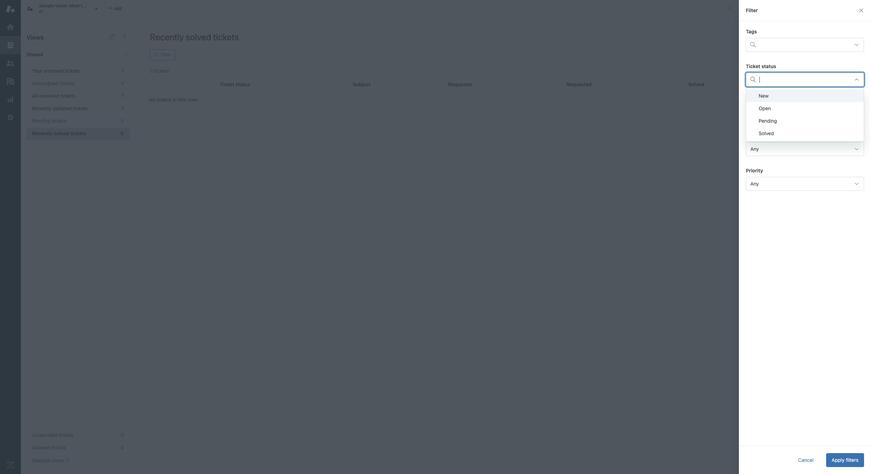 Task type: locate. For each thing, give the bounding box(es) containing it.
0 for recently solved tickets
[[121, 131, 124, 136]]

any for request date
[[751, 146, 760, 152]]

deleted tickets
[[32, 445, 66, 451]]

any down request
[[751, 146, 760, 152]]

cancel button
[[793, 454, 820, 468]]

stale
[[0, 0, 11, 6]]

2 any field from the top
[[747, 177, 865, 191]]

unsolved
[[43, 68, 64, 74], [39, 93, 59, 99]]

hide panel views image
[[122, 34, 127, 40]]

0 horizontal spatial ticket
[[12, 0, 24, 6]]

get started image
[[6, 23, 15, 32]]

0 vertical spatial unsolved
[[43, 68, 64, 74]]

tabs tab list
[[21, 0, 721, 17]]

admin image
[[6, 113, 15, 122]]

recently
[[150, 32, 184, 42], [32, 105, 52, 111], [32, 131, 52, 136]]

1 any field from the top
[[747, 142, 865, 156]]

ticket right 'stale'
[[12, 0, 24, 6]]

conversations
[[749, 6, 777, 11]]

unassigned
[[32, 80, 58, 86]]

views
[[26, 34, 44, 41]]

0 vertical spatial 1
[[122, 68, 124, 74]]

shared button
[[21, 44, 116, 65]]

views image
[[6, 41, 15, 50]]

3 1 from the top
[[122, 105, 124, 111]]

deleted
[[32, 445, 50, 451]]

date
[[767, 133, 778, 139]]

tab
[[21, 0, 104, 17]]

pending for pending
[[759, 118, 778, 124]]

0 vertical spatial recently solved tickets
[[150, 32, 239, 42]]

unsolved for your
[[43, 68, 64, 74]]

2 pending from the left
[[759, 118, 778, 124]]

any
[[751, 146, 760, 152], [751, 181, 760, 187]]

pending inside ticket status list box
[[759, 118, 778, 124]]

1 vertical spatial solved
[[54, 131, 69, 136]]

0 horizontal spatial pending
[[32, 118, 50, 124]]

1 vertical spatial 1
[[122, 93, 124, 99]]

tags
[[747, 29, 758, 34]]

sample ticket: meet the ticket #1
[[39, 3, 100, 14]]

1 horizontal spatial filter
[[747, 7, 759, 13]]

unsolved for all
[[39, 93, 59, 99]]

2 vertical spatial recently
[[32, 131, 52, 136]]

1 horizontal spatial ticket
[[89, 3, 100, 8]]

1 vertical spatial filter
[[161, 52, 171, 57]]

unsolved up unassigned tickets
[[43, 68, 64, 74]]

any down priority
[[751, 181, 760, 187]]

recently for 0
[[32, 131, 52, 136]]

ticket status
[[747, 63, 777, 69]]

zendesk image
[[6, 461, 15, 470]]

1 horizontal spatial recently solved tickets
[[150, 32, 239, 42]]

all unsolved tickets
[[32, 93, 75, 99]]

1 pending from the left
[[32, 118, 50, 124]]

1 vertical spatial unsolved
[[39, 93, 59, 99]]

0 horizontal spatial recently solved tickets
[[32, 131, 86, 136]]

0 vertical spatial any field
[[747, 142, 865, 156]]

request
[[747, 133, 766, 139]]

1 any from the top
[[751, 146, 760, 152]]

recently down pending tickets
[[32, 131, 52, 136]]

2 1 from the top
[[122, 93, 124, 99]]

updated
[[53, 105, 71, 111]]

filter
[[747, 7, 759, 13], [161, 52, 171, 57]]

0 horizontal spatial filter
[[161, 52, 171, 57]]

suspended
[[32, 433, 57, 439]]

recently solved tickets
[[150, 32, 239, 42], [32, 131, 86, 136]]

0 for deleted tickets
[[121, 445, 124, 451]]

1 1 from the top
[[122, 68, 124, 74]]

requester
[[747, 98, 771, 104]]

1
[[122, 68, 124, 74], [122, 93, 124, 99], [122, 105, 124, 111]]

apply
[[833, 458, 845, 464]]

1 vertical spatial recently solved tickets
[[32, 131, 86, 136]]

pending up solved
[[759, 118, 778, 124]]

ticket inside sample ticket: meet the ticket #1
[[89, 3, 100, 8]]

filter inside button
[[161, 52, 171, 57]]

1 vertical spatial any field
[[747, 177, 865, 191]]

2 vertical spatial 1
[[122, 105, 124, 111]]

pending
[[32, 118, 50, 124], [759, 118, 778, 124]]

ticket
[[12, 0, 24, 6], [89, 3, 100, 8]]

manage
[[32, 458, 50, 464]]

1 horizontal spatial solved
[[186, 32, 211, 42]]

Any field
[[747, 142, 865, 156], [747, 177, 865, 191]]

0 vertical spatial any
[[751, 146, 760, 152]]

no
[[149, 97, 155, 103]]

recently up filter button on the left top of the page
[[150, 32, 184, 42]]

manage views link
[[32, 458, 69, 464]]

priority
[[747, 168, 764, 174]]

1 horizontal spatial pending
[[759, 118, 778, 124]]

2 any from the top
[[751, 181, 760, 187]]

ticket right the
[[89, 3, 100, 8]]

refresh views pane image
[[109, 34, 115, 40]]

views
[[51, 458, 64, 464]]

ticket:
[[55, 3, 68, 8]]

1 vertical spatial recently
[[32, 105, 52, 111]]

0
[[121, 80, 124, 86], [121, 118, 124, 124], [121, 131, 124, 136], [121, 433, 124, 439], [121, 445, 124, 451]]

recently down all
[[32, 105, 52, 111]]

0 vertical spatial filter
[[747, 7, 759, 13]]

1 for your unsolved tickets
[[122, 68, 124, 74]]

1 vertical spatial any
[[751, 181, 760, 187]]

manage views
[[32, 458, 64, 464]]

pending down recently updated tickets
[[32, 118, 50, 124]]

unsolved down unassigned
[[39, 93, 59, 99]]

tickets
[[213, 32, 239, 42], [65, 68, 80, 74], [60, 80, 75, 86], [60, 93, 75, 99], [157, 97, 172, 103], [73, 105, 88, 111], [52, 118, 67, 124], [70, 131, 86, 136], [59, 433, 74, 439], [51, 445, 66, 451]]

solved
[[186, 32, 211, 42], [54, 131, 69, 136]]

recently updated tickets
[[32, 105, 88, 111]]



Task type: vqa. For each thing, say whether or not it's contained in the screenshot.
top the filter
yes



Task type: describe. For each thing, give the bounding box(es) containing it.
1 for recently updated tickets
[[122, 105, 124, 111]]

open
[[759, 105, 772, 111]]

any field for priority
[[747, 177, 865, 191]]

your unsolved tickets
[[32, 68, 80, 74]]

shared heading
[[21, 44, 136, 65]]

close drawer image
[[859, 8, 865, 13]]

new
[[759, 93, 770, 99]]

filters
[[847, 458, 859, 464]]

all
[[32, 93, 38, 99]]

tab containing sample ticket: meet the ticket
[[21, 0, 104, 17]]

filter inside dialog
[[747, 7, 759, 13]]

filter button
[[150, 49, 175, 61]]

ticket
[[747, 63, 761, 69]]

1 for all unsolved tickets
[[122, 93, 124, 99]]

no tickets in this view
[[149, 97, 198, 103]]

0 vertical spatial recently
[[150, 32, 184, 42]]

request date
[[747, 133, 778, 139]]

Ticket status field
[[760, 74, 850, 85]]

0 vertical spatial solved
[[186, 32, 211, 42]]

recently for 1
[[32, 105, 52, 111]]

conversations button
[[741, 3, 793, 14]]

solved
[[759, 131, 775, 136]]

apply filters
[[833, 458, 859, 464]]

customers image
[[6, 59, 15, 68]]

opens in a new tab image
[[64, 459, 69, 463]]

sample
[[39, 3, 54, 8]]

0 for pending tickets
[[121, 118, 124, 124]]

shared
[[26, 52, 43, 57]]

subject
[[353, 81, 371, 87]]

zendesk support image
[[6, 5, 15, 14]]

apply filters button
[[827, 454, 865, 468]]

organizations image
[[6, 77, 15, 86]]

in
[[173, 97, 177, 103]]

your
[[32, 68, 42, 74]]

pending tickets
[[32, 118, 67, 124]]

reporting image
[[6, 95, 15, 104]]

0 horizontal spatial solved
[[54, 131, 69, 136]]

the
[[81, 3, 88, 8]]

ticket status list box
[[747, 88, 865, 142]]

any for priority
[[751, 181, 760, 187]]

arturo
[[25, 0, 38, 6]]

pending for pending tickets
[[32, 118, 50, 124]]

off
[[44, 0, 53, 6]]

unassigned tickets
[[32, 80, 75, 86]]

#1
[[39, 9, 44, 14]]

stale ticket arturo is off
[[0, 0, 53, 6]]

tags element
[[747, 38, 865, 52]]

main element
[[0, 0, 21, 475]]

meet
[[69, 3, 80, 8]]

status
[[762, 63, 777, 69]]

this
[[178, 97, 186, 103]]

cancel
[[799, 458, 814, 464]]

suspended tickets
[[32, 433, 74, 439]]

is
[[39, 0, 43, 6]]

0 for suspended tickets
[[121, 433, 124, 439]]

any field for request date
[[747, 142, 865, 156]]

close image
[[93, 5, 100, 12]]

filter dialog
[[740, 0, 872, 475]]

ticket status element
[[747, 73, 865, 87]]

view
[[188, 97, 198, 103]]

0 for unassigned tickets
[[121, 80, 124, 86]]



